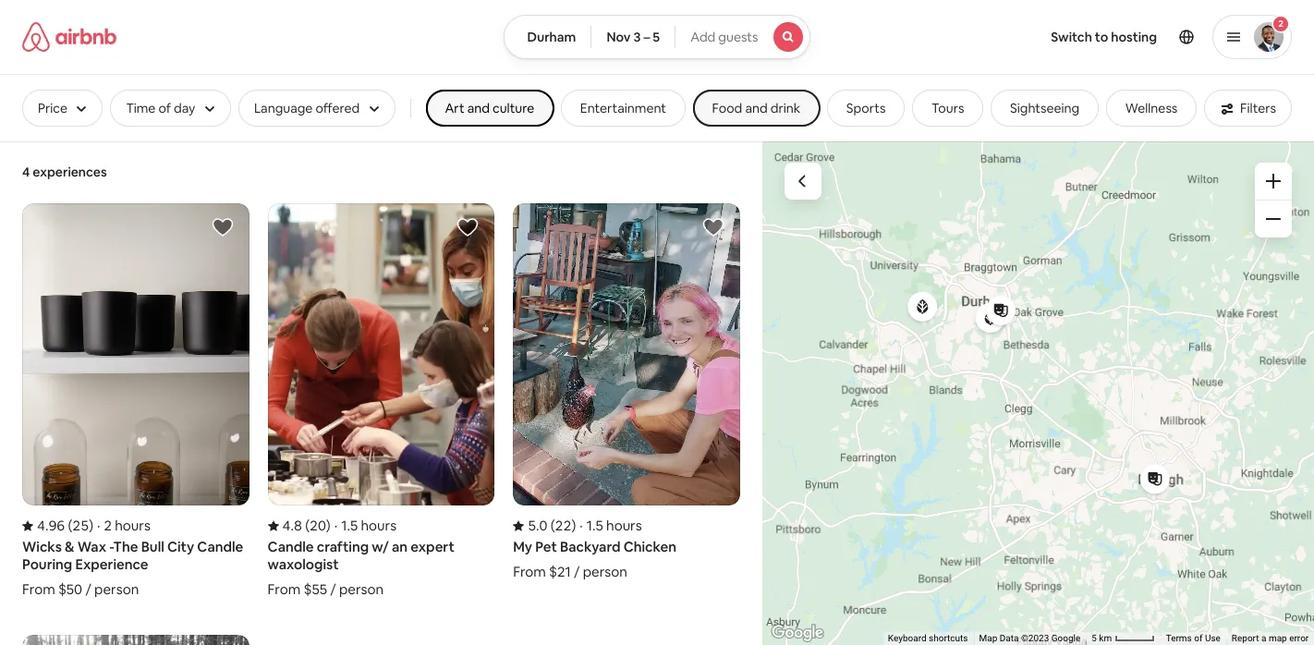 Task type: locate. For each thing, give the bounding box(es) containing it.
crafting
[[317, 538, 369, 556]]

1.5 up backyard
[[587, 517, 603, 535]]

0 horizontal spatial and
[[467, 100, 490, 116]]

1.5
[[341, 517, 358, 535], [587, 517, 603, 535]]

2 horizontal spatial from
[[513, 563, 546, 581]]

3 add to wishlist image from the left
[[702, 216, 725, 239]]

· inside wicks & wax -the bull city candle pouring experience "group"
[[97, 517, 100, 535]]

2 · 1.5 hours from the left
[[580, 517, 642, 535]]

2 horizontal spatial hours
[[606, 517, 642, 535]]

candle down the 4.8
[[268, 538, 314, 556]]

wellness
[[1126, 100, 1178, 116]]

2 up -
[[104, 517, 112, 535]]

/
[[574, 563, 580, 581], [85, 581, 91, 599], [330, 581, 336, 599]]

person right the $55
[[339, 581, 384, 599]]

of left day at the left of page
[[158, 100, 171, 116]]

person down backyard
[[583, 563, 628, 581]]

culture
[[493, 100, 535, 116]]

· 1.5 hours up backyard
[[580, 517, 642, 535]]

3 · from the left
[[580, 517, 583, 535]]

1 · from the left
[[97, 517, 100, 535]]

0 horizontal spatial /
[[85, 581, 91, 599]]

my
[[513, 538, 532, 556]]

1 horizontal spatial candle
[[268, 538, 314, 556]]

2 up filters dropdown button
[[1279, 18, 1284, 30]]

1 horizontal spatial hours
[[361, 517, 397, 535]]

terms of use link
[[1166, 633, 1221, 644]]

from down pouring
[[22, 581, 55, 599]]

(22)
[[551, 517, 576, 535]]

hours up the
[[115, 517, 151, 535]]

sightseeing
[[1010, 100, 1080, 116]]

/ inside wicks & wax -the bull city candle pouring experience from $50 / person
[[85, 581, 91, 599]]

experience
[[75, 556, 148, 574]]

0 vertical spatial 2
[[1279, 18, 1284, 30]]

my pet backyard chicken group
[[513, 203, 740, 581]]

2 and from the left
[[745, 100, 768, 116]]

durham button
[[504, 15, 592, 59]]

0 horizontal spatial 1.5
[[341, 517, 358, 535]]

fun on the mini-ranch group
[[22, 636, 249, 645]]

/ right the $55
[[330, 581, 336, 599]]

hours inside wicks & wax -the bull city candle pouring experience "group"
[[115, 517, 151, 535]]

hours up w/
[[361, 517, 397, 535]]

2
[[1279, 18, 1284, 30], [104, 517, 112, 535]]

1 horizontal spatial of
[[1194, 633, 1203, 644]]

1 horizontal spatial from
[[268, 581, 301, 599]]

wicks & wax -the bull city candle pouring experience group
[[22, 203, 249, 599]]

2 · from the left
[[334, 517, 338, 535]]

· 1.5 hours for backyard
[[580, 517, 642, 535]]

None search field
[[504, 15, 810, 59]]

entertainment
[[580, 100, 667, 116]]

2 horizontal spatial ·
[[580, 517, 583, 535]]

0 horizontal spatial ·
[[97, 517, 100, 535]]

chicken
[[624, 538, 677, 556]]

of inside dropdown button
[[158, 100, 171, 116]]

2 horizontal spatial person
[[583, 563, 628, 581]]

1 vertical spatial 5
[[1092, 633, 1097, 644]]

1 horizontal spatial ·
[[334, 517, 338, 535]]

0 horizontal spatial from
[[22, 581, 55, 599]]

2 horizontal spatial add to wishlist image
[[702, 216, 725, 239]]

1.5 inside my pet backyard chicken group
[[587, 517, 603, 535]]

hours for chicken
[[606, 517, 642, 535]]

time
[[126, 100, 156, 116]]

1 horizontal spatial · 1.5 hours
[[580, 517, 642, 535]]

· 1.5 hours up w/
[[334, 517, 397, 535]]

· 1.5 hours inside candle crafting w/ an expert waxologist group
[[334, 517, 397, 535]]

/ right $21
[[574, 563, 580, 581]]

from
[[513, 563, 546, 581], [22, 581, 55, 599], [268, 581, 301, 599]]

add to wishlist image
[[211, 216, 234, 239], [457, 216, 479, 239], [702, 216, 725, 239]]

add to wishlist image for person
[[457, 216, 479, 239]]

0 horizontal spatial of
[[158, 100, 171, 116]]

city
[[167, 538, 194, 556]]

$50
[[58, 581, 82, 599]]

1 horizontal spatial /
[[330, 581, 336, 599]]

· right (20)
[[334, 517, 338, 535]]

4.8
[[282, 517, 302, 535]]

from inside wicks & wax -the bull city candle pouring experience from $50 / person
[[22, 581, 55, 599]]

1 horizontal spatial add to wishlist image
[[457, 216, 479, 239]]

1 vertical spatial 2
[[104, 517, 112, 535]]

4.96 out of 5 average rating,  25 reviews image
[[22, 517, 93, 535]]

filters
[[1241, 100, 1277, 116]]

1.5 for 4.8 (20)
[[341, 517, 358, 535]]

food and drink
[[712, 100, 801, 116]]

from inside candle crafting w/ an expert waxologist from $55 / person
[[268, 581, 301, 599]]

2 hours from the left
[[361, 517, 397, 535]]

durham
[[527, 29, 576, 45]]

1 1.5 from the left
[[341, 517, 358, 535]]

0 horizontal spatial add to wishlist image
[[211, 216, 234, 239]]

· 1.5 hours inside my pet backyard chicken group
[[580, 517, 642, 535]]

0 horizontal spatial candle
[[197, 538, 243, 556]]

· 1.5 hours
[[334, 517, 397, 535], [580, 517, 642, 535]]

and left drink at the top of page
[[745, 100, 768, 116]]

person
[[583, 563, 628, 581], [94, 581, 139, 599], [339, 581, 384, 599]]

1 candle from the left
[[197, 538, 243, 556]]

and for food
[[745, 100, 768, 116]]

· right (25)
[[97, 517, 100, 535]]

price
[[38, 100, 67, 116]]

/ right $50
[[85, 581, 91, 599]]

nov 3 – 5
[[607, 29, 660, 45]]

hosting
[[1111, 29, 1157, 45]]

5.0 (22)
[[528, 517, 576, 535]]

©2023
[[1021, 633, 1049, 644]]

(25)
[[68, 517, 93, 535]]

· inside my pet backyard chicken group
[[580, 517, 583, 535]]

1 vertical spatial of
[[1194, 633, 1203, 644]]

1 horizontal spatial 2
[[1279, 18, 1284, 30]]

person inside wicks & wax -the bull city candle pouring experience from $50 / person
[[94, 581, 139, 599]]

3
[[634, 29, 641, 45]]

0 horizontal spatial 2
[[104, 517, 112, 535]]

waxologist
[[268, 556, 339, 574]]

· for 4.8 (20)
[[334, 517, 338, 535]]

2 button
[[1213, 15, 1292, 59]]

from down my
[[513, 563, 546, 581]]

5.0 out of 5 average rating,  22 reviews image
[[513, 517, 576, 535]]

zoom in image
[[1267, 174, 1281, 189]]

0 horizontal spatial · 1.5 hours
[[334, 517, 397, 535]]

5 right – at the left top
[[653, 29, 660, 45]]

1.5 inside candle crafting w/ an expert waxologist group
[[341, 517, 358, 535]]

candle crafting w/ an expert waxologist from $55 / person
[[268, 538, 455, 599]]

2 inside dropdown button
[[1279, 18, 1284, 30]]

· right (22)
[[580, 517, 583, 535]]

1 and from the left
[[467, 100, 490, 116]]

· inside candle crafting w/ an expert waxologist group
[[334, 517, 338, 535]]

5
[[653, 29, 660, 45], [1092, 633, 1097, 644]]

2 horizontal spatial /
[[574, 563, 580, 581]]

1 hours from the left
[[115, 517, 151, 535]]

hours inside candle crafting w/ an expert waxologist group
[[361, 517, 397, 535]]

0 vertical spatial 5
[[653, 29, 660, 45]]

2 candle from the left
[[268, 538, 314, 556]]

zoom out image
[[1267, 212, 1281, 226]]

2 add to wishlist image from the left
[[457, 216, 479, 239]]

0 horizontal spatial 5
[[653, 29, 660, 45]]

0 horizontal spatial person
[[94, 581, 139, 599]]

hours inside my pet backyard chicken group
[[606, 517, 642, 535]]

1 horizontal spatial and
[[745, 100, 768, 116]]

Wellness button
[[1107, 90, 1197, 127]]

1 horizontal spatial person
[[339, 581, 384, 599]]

0 horizontal spatial hours
[[115, 517, 151, 535]]

· 2 hours
[[97, 517, 151, 535]]

0 vertical spatial of
[[158, 100, 171, 116]]

and right art
[[467, 100, 490, 116]]

hours
[[115, 517, 151, 535], [361, 517, 397, 535], [606, 517, 642, 535]]

hours up chicken
[[606, 517, 642, 535]]

and
[[467, 100, 490, 116], [745, 100, 768, 116]]

2 1.5 from the left
[[587, 517, 603, 535]]

of
[[158, 100, 171, 116], [1194, 633, 1203, 644]]

from left the $55
[[268, 581, 301, 599]]

Art and culture button
[[426, 90, 554, 127]]

1.5 up the crafting
[[341, 517, 358, 535]]

2 inside wicks & wax -the bull city candle pouring experience "group"
[[104, 517, 112, 535]]

1 · 1.5 hours from the left
[[334, 517, 397, 535]]

· for 4.96 (25)
[[97, 517, 100, 535]]

add to wishlist image inside candle crafting w/ an expert waxologist group
[[457, 216, 479, 239]]

candle right city
[[197, 538, 243, 556]]

3 hours from the left
[[606, 517, 642, 535]]

the
[[113, 538, 138, 556]]

candle inside wicks & wax -the bull city candle pouring experience from $50 / person
[[197, 538, 243, 556]]

1 add to wishlist image from the left
[[211, 216, 234, 239]]

Sightseeing button
[[991, 90, 1099, 127]]

person down experience
[[94, 581, 139, 599]]

·
[[97, 517, 100, 535], [334, 517, 338, 535], [580, 517, 583, 535]]

5 left km
[[1092, 633, 1097, 644]]

1 horizontal spatial 1.5
[[587, 517, 603, 535]]

of left the use
[[1194, 633, 1203, 644]]

nov 3 – 5 button
[[591, 15, 676, 59]]



Task type: vqa. For each thing, say whether or not it's contained in the screenshot.
the left Su
no



Task type: describe. For each thing, give the bounding box(es) containing it.
Tours button
[[913, 90, 984, 127]]

add guests
[[691, 29, 759, 45]]

art and culture
[[445, 100, 535, 116]]

wicks
[[22, 538, 62, 556]]

map
[[1269, 633, 1287, 644]]

w/
[[372, 538, 389, 556]]

Entertainment button
[[561, 90, 686, 127]]

a
[[1262, 633, 1267, 644]]

Food and drink button
[[693, 90, 820, 127]]

4.96 (25)
[[37, 517, 93, 535]]

5 km
[[1092, 633, 1114, 644]]

time of day button
[[110, 90, 231, 127]]

of for use
[[1194, 633, 1203, 644]]

/ inside candle crafting w/ an expert waxologist from $55 / person
[[330, 581, 336, 599]]

nov
[[607, 29, 631, 45]]

add guests button
[[675, 15, 810, 59]]

4 experiences
[[22, 164, 107, 180]]

&
[[65, 538, 74, 556]]

keyboard
[[888, 633, 927, 644]]

4.96
[[37, 517, 65, 535]]

experiences
[[33, 164, 107, 180]]

Sports button
[[827, 90, 905, 127]]

wicks & wax -the bull city candle pouring experience from $50 / person
[[22, 538, 243, 599]]

1.5 for 5.0 (22)
[[587, 517, 603, 535]]

5 km button
[[1086, 632, 1161, 645]]

and for art
[[467, 100, 490, 116]]

day
[[174, 100, 195, 116]]

pouring
[[22, 556, 72, 574]]

report a map error link
[[1232, 633, 1309, 644]]

filters button
[[1205, 90, 1292, 127]]

offered
[[316, 100, 360, 116]]

price button
[[22, 90, 103, 127]]

hours for -
[[115, 517, 151, 535]]

hours for an
[[361, 517, 397, 535]]

to
[[1095, 29, 1109, 45]]

bull
[[141, 538, 164, 556]]

5 inside search box
[[653, 29, 660, 45]]

· 1.5 hours for w/
[[334, 517, 397, 535]]

4
[[22, 164, 30, 180]]

$21
[[549, 563, 571, 581]]

–
[[644, 29, 650, 45]]

report
[[1232, 633, 1259, 644]]

add to wishlist image for experience
[[211, 216, 234, 239]]

add
[[691, 29, 716, 45]]

google
[[1052, 633, 1081, 644]]

language offered button
[[238, 90, 395, 127]]

report a map error
[[1232, 633, 1309, 644]]

shortcuts
[[929, 633, 968, 644]]

google map
showing 4 experiences. region
[[762, 141, 1315, 645]]

person inside candle crafting w/ an expert waxologist from $55 / person
[[339, 581, 384, 599]]

terms of use
[[1166, 633, 1221, 644]]

candle inside candle crafting w/ an expert waxologist from $55 / person
[[268, 538, 314, 556]]

-
[[109, 538, 113, 556]]

switch
[[1051, 29, 1093, 45]]

/ inside my pet backyard chicken from $21 / person
[[574, 563, 580, 581]]

food
[[712, 100, 743, 116]]

backyard
[[560, 538, 621, 556]]

(20)
[[305, 517, 331, 535]]

expert
[[411, 538, 455, 556]]

none search field containing durham
[[504, 15, 810, 59]]

an
[[392, 538, 408, 556]]

4.8 (20)
[[282, 517, 331, 535]]

5.0
[[528, 517, 548, 535]]

use
[[1205, 633, 1221, 644]]

my pet backyard chicken from $21 / person
[[513, 538, 677, 581]]

sports
[[847, 100, 886, 116]]

map data ©2023 google
[[979, 633, 1081, 644]]

switch to hosting
[[1051, 29, 1157, 45]]

language offered
[[254, 100, 360, 116]]

· for 5.0 (22)
[[580, 517, 583, 535]]

keyboard shortcuts
[[888, 633, 968, 644]]

pet
[[535, 538, 557, 556]]

terms
[[1166, 633, 1192, 644]]

wax
[[77, 538, 106, 556]]

candle crafting w/ an expert waxologist group
[[268, 203, 495, 599]]

language
[[254, 100, 313, 116]]

google image
[[767, 621, 828, 645]]

art
[[445, 100, 465, 116]]

km
[[1099, 633, 1112, 644]]

switch to hosting link
[[1040, 18, 1169, 56]]

data
[[1000, 633, 1019, 644]]

4.8 out of 5 average rating,  20 reviews image
[[268, 517, 331, 535]]

drink
[[771, 100, 801, 116]]

profile element
[[833, 0, 1292, 74]]

person inside my pet backyard chicken from $21 / person
[[583, 563, 628, 581]]

time of day
[[126, 100, 195, 116]]

error
[[1290, 633, 1309, 644]]

of for day
[[158, 100, 171, 116]]

1 horizontal spatial 5
[[1092, 633, 1097, 644]]

$55
[[304, 581, 327, 599]]

map
[[979, 633, 998, 644]]

guests
[[719, 29, 759, 45]]

keyboard shortcuts button
[[888, 632, 968, 645]]

from inside my pet backyard chicken from $21 / person
[[513, 563, 546, 581]]

tours
[[932, 100, 965, 116]]



